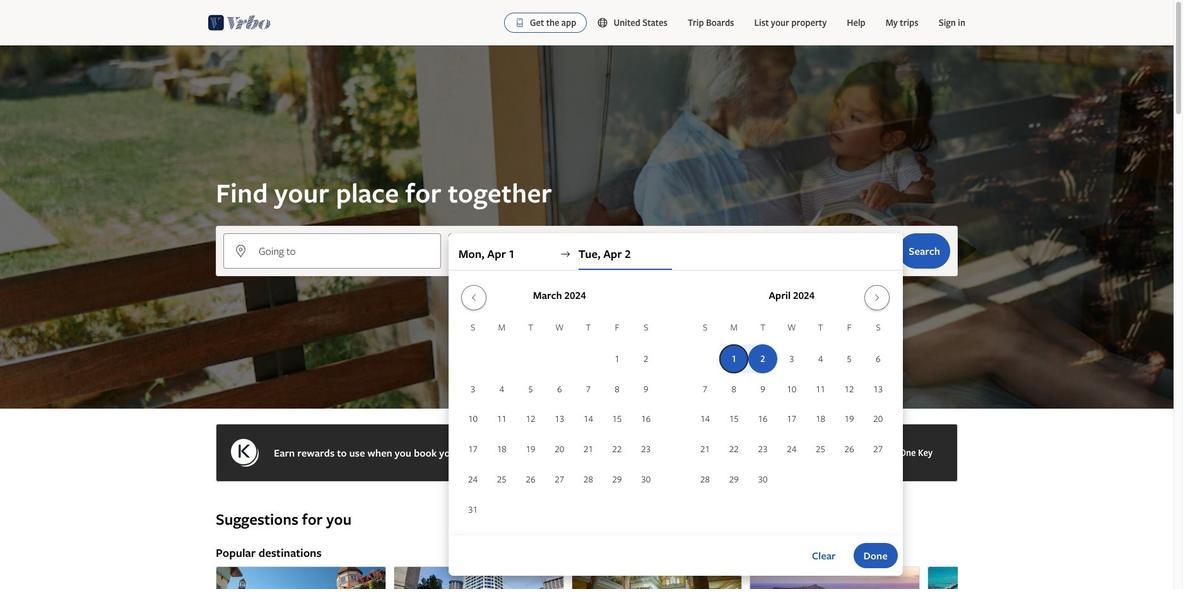 Task type: locate. For each thing, give the bounding box(es) containing it.
application
[[459, 280, 893, 526]]

previous month image
[[467, 293, 482, 303]]

makiki - lower punchbowl - tantalus showing landscape views, a sunset and a city image
[[750, 567, 921, 590]]

april 2024 element
[[691, 321, 893, 496]]

downtown seattle featuring a skyscraper, a city and street scenes image
[[394, 567, 564, 590]]

next month image
[[870, 293, 885, 303]]

recently viewed region
[[208, 490, 966, 510]]

main content
[[0, 45, 1174, 590]]

small image
[[598, 17, 614, 28]]

march 2024 element
[[459, 321, 661, 526]]



Task type: describe. For each thing, give the bounding box(es) containing it.
application inside wizard region
[[459, 280, 893, 526]]

directional image
[[560, 249, 571, 260]]

las vegas featuring interior views image
[[572, 567, 742, 590]]

wizard region
[[0, 45, 1174, 576]]

leavenworth featuring a small town or village and street scenes image
[[216, 567, 386, 590]]

cancun which includes a sandy beach, landscape views and general coastal views image
[[928, 567, 1099, 590]]

vrbo logo image
[[208, 13, 271, 33]]

download the app button image
[[515, 18, 525, 28]]



Task type: vqa. For each thing, say whether or not it's contained in the screenshot.
together in the That means new features that make getting away together simpler for everyone. It means filtering for preferences and highlighting destinations within driving distance. It means streamlined group planning tools. It means stays for every budget. And it means excellent customer service and flexible cancellation policies if plans change.
no



